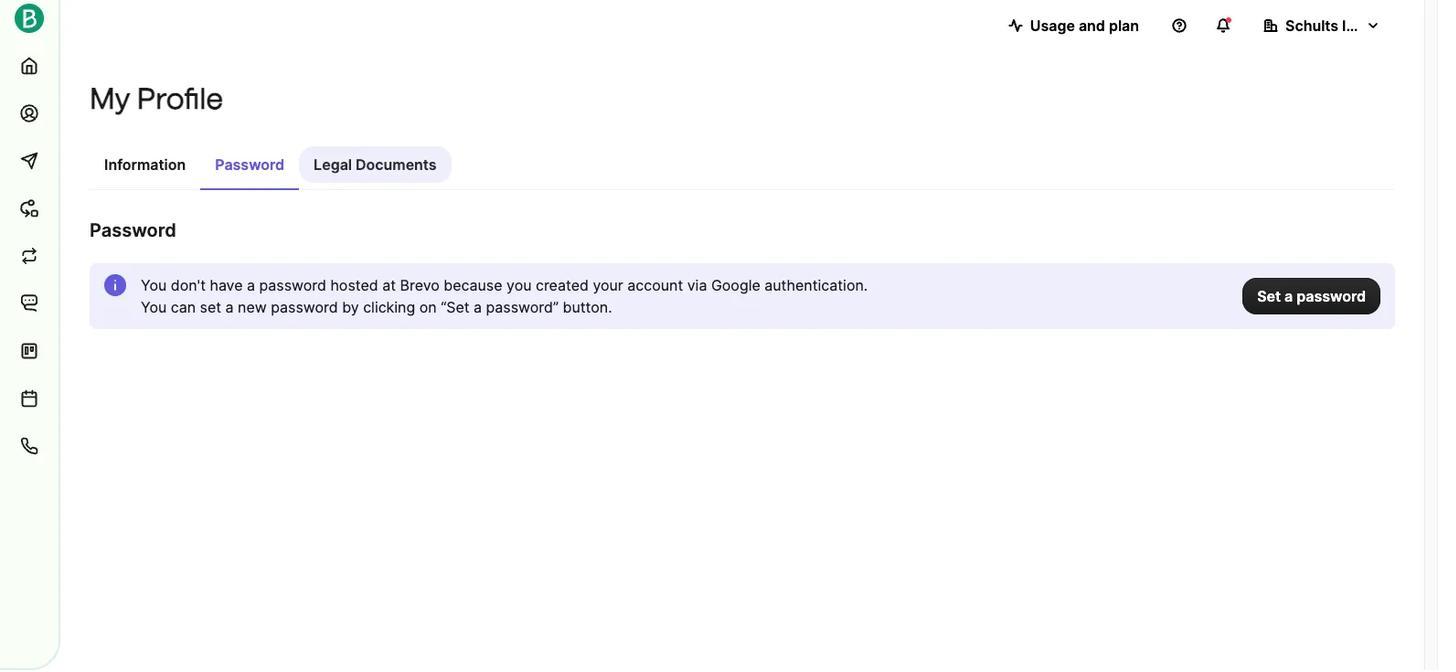 Task type: vqa. For each thing, say whether or not it's contained in the screenshot.
Calls link
no



Task type: describe. For each thing, give the bounding box(es) containing it.
set
[[1258, 287, 1281, 305]]

password"
[[486, 298, 559, 316]]

password link
[[201, 146, 299, 190]]

password up new
[[259, 276, 326, 294]]

password inside button
[[1297, 287, 1366, 305]]

brevo
[[400, 276, 440, 294]]

by
[[342, 298, 359, 316]]

1 horizontal spatial password
[[215, 155, 285, 174]]

because
[[444, 276, 503, 294]]

and
[[1079, 16, 1106, 35]]

clicking
[[363, 298, 415, 316]]

schults inc button
[[1249, 7, 1396, 44]]

have
[[210, 276, 243, 294]]

legal documents
[[314, 155, 437, 174]]

you
[[507, 276, 532, 294]]

tab list containing information
[[90, 146, 1396, 190]]

password left by
[[271, 298, 338, 316]]

plan
[[1109, 16, 1140, 35]]

at
[[383, 276, 396, 294]]

you don't have a password hosted at brevo because you created your account via google authentication. you can set a new password by clicking on "set a password" button.
[[141, 276, 868, 316]]

2 you from the top
[[141, 298, 167, 316]]

legal
[[314, 155, 352, 174]]

my
[[90, 81, 130, 116]]

your
[[593, 276, 624, 294]]

via
[[687, 276, 707, 294]]



Task type: locate. For each thing, give the bounding box(es) containing it.
usage and plan
[[1030, 16, 1140, 35]]

hosted
[[331, 276, 378, 294]]

google
[[711, 276, 761, 294]]

legal documents link
[[299, 146, 451, 188]]

1 you from the top
[[141, 276, 167, 294]]

account
[[628, 276, 683, 294]]

my profile
[[90, 81, 223, 116]]

new
[[238, 298, 267, 316]]

password
[[215, 155, 285, 174], [90, 219, 176, 241]]

don't
[[171, 276, 206, 294]]

0 vertical spatial you
[[141, 276, 167, 294]]

you left don't
[[141, 276, 167, 294]]

password
[[259, 276, 326, 294], [1297, 287, 1366, 305], [271, 298, 338, 316]]

"set
[[441, 298, 470, 316]]

profile
[[137, 81, 223, 116]]

password down the information link
[[90, 219, 176, 241]]

a right set
[[225, 298, 234, 316]]

0 horizontal spatial password
[[90, 219, 176, 241]]

information link
[[90, 146, 201, 188]]

on
[[420, 298, 437, 316]]

a down because
[[474, 298, 482, 316]]

a
[[247, 276, 255, 294], [1285, 287, 1294, 305], [225, 298, 234, 316], [474, 298, 482, 316]]

you left can
[[141, 298, 167, 316]]

password left "legal"
[[215, 155, 285, 174]]

set a password
[[1258, 287, 1366, 305]]

information
[[104, 155, 186, 174]]

set
[[200, 298, 221, 316]]

schults
[[1286, 16, 1339, 35]]

documents
[[356, 155, 437, 174]]

you
[[141, 276, 167, 294], [141, 298, 167, 316]]

usage and plan button
[[994, 7, 1154, 44]]

1 vertical spatial you
[[141, 298, 167, 316]]

usage
[[1030, 16, 1075, 35]]

schults inc
[[1286, 16, 1364, 35]]

0 vertical spatial password
[[215, 155, 285, 174]]

a inside button
[[1285, 287, 1294, 305]]

authentication.
[[765, 276, 868, 294]]

a right set on the right top of the page
[[1285, 287, 1294, 305]]

tab list
[[90, 146, 1396, 190]]

a up new
[[247, 276, 255, 294]]

inc
[[1343, 16, 1364, 35]]

1 vertical spatial password
[[90, 219, 176, 241]]

set a password button
[[1243, 278, 1381, 315]]

password right set on the right top of the page
[[1297, 287, 1366, 305]]

button.
[[563, 298, 612, 316]]

can
[[171, 298, 196, 316]]

created
[[536, 276, 589, 294]]



